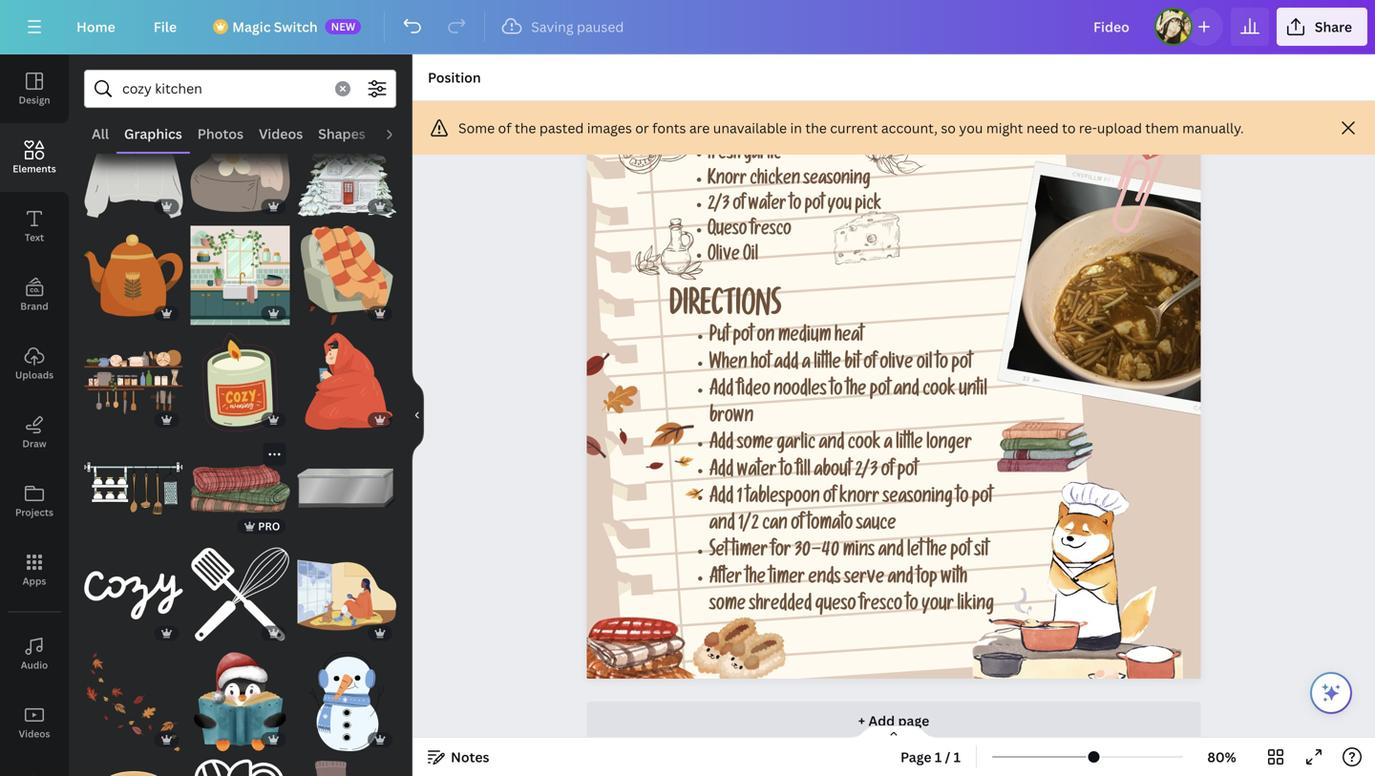 Task type: vqa. For each thing, say whether or not it's contained in the screenshot.
THE 'PREMIUM' within the • Available In Standard Or Premium Paper And 3 Paper Thicknesses
no



Task type: locate. For each thing, give the bounding box(es) containing it.
of
[[498, 119, 512, 137], [733, 197, 745, 216], [864, 355, 877, 375], [881, 462, 894, 482], [823, 489, 836, 509], [791, 516, 804, 536]]

saving paused status
[[493, 15, 634, 38]]

until
[[959, 382, 987, 402]]

garlic up "chicken"
[[744, 146, 781, 165]]

fresco
[[750, 222, 792, 241], [859, 597, 903, 617]]

0 vertical spatial water
[[748, 197, 786, 216]]

audio
[[381, 125, 419, 143], [21, 659, 48, 672]]

canva assistant image
[[1320, 682, 1343, 705]]

pot left pick at the top right of page
[[805, 197, 824, 216]]

timer
[[732, 543, 768, 563], [769, 570, 805, 590]]

1 up 1/2
[[737, 489, 742, 509]]

audio button
[[373, 116, 427, 152], [0, 620, 69, 689]]

0 vertical spatial seasoning
[[804, 172, 871, 191]]

for
[[771, 543, 791, 563]]

queso
[[708, 222, 747, 241]]

text
[[25, 231, 44, 244]]

pick
[[855, 197, 881, 216]]

1 horizontal spatial audio
[[381, 125, 419, 143]]

water down "chicken"
[[748, 197, 786, 216]]

of right some
[[498, 119, 512, 137]]

1 vertical spatial audio
[[21, 659, 48, 672]]

cook up about
[[848, 436, 881, 455]]

0 vertical spatial 2/3
[[708, 197, 730, 216]]

photos
[[198, 125, 244, 143]]

add
[[709, 382, 734, 402], [709, 436, 734, 455], [709, 462, 734, 482], [709, 489, 734, 509], [869, 712, 895, 730]]

and up about
[[819, 436, 845, 455]]

chicken
[[750, 172, 800, 191]]

fresco down serve
[[859, 597, 903, 617]]

hide image
[[412, 370, 424, 461]]

0 horizontal spatial audio button
[[0, 620, 69, 689]]

current
[[830, 119, 878, 137]]

images
[[587, 119, 632, 137]]

are
[[689, 119, 710, 137]]

fresco up oil
[[750, 222, 792, 241]]

1 vertical spatial some
[[709, 597, 746, 617]]

2/3 up knorr
[[855, 462, 878, 482]]

audio button down 'apps'
[[0, 620, 69, 689]]

and left let in the bottom right of the page
[[878, 543, 904, 563]]

you
[[959, 119, 983, 137], [828, 197, 852, 216]]

your
[[922, 597, 954, 617]]

knorr chicken seasoning 2/3 of water to pot you pick queso fresco olive oil
[[708, 172, 881, 267]]

in
[[790, 119, 802, 137]]

pot
[[805, 197, 824, 216], [733, 328, 754, 348], [952, 355, 972, 375], [870, 382, 891, 402], [897, 462, 918, 482], [972, 489, 993, 509], [950, 543, 971, 563]]

0 vertical spatial videos
[[259, 125, 303, 143]]

to down "chicken"
[[790, 197, 802, 216]]

sauce
[[856, 516, 896, 536]]

file
[[154, 18, 177, 36]]

shredded
[[749, 597, 812, 617]]

audio down 'apps'
[[21, 659, 48, 672]]

share button
[[1277, 8, 1368, 46]]

water up tablespoon
[[737, 462, 777, 482]]

after
[[709, 570, 742, 590]]

about
[[814, 462, 852, 482]]

0 vertical spatial fresco
[[750, 222, 792, 241]]

0 vertical spatial you
[[959, 119, 983, 137]]

so
[[941, 119, 956, 137]]

0 vertical spatial little
[[814, 355, 841, 375]]

audio right 'shapes'
[[381, 125, 419, 143]]

2/3
[[708, 197, 730, 216], [855, 462, 878, 482]]

new
[[331, 19, 355, 33]]

design button
[[0, 54, 69, 123]]

cook down the oil
[[923, 382, 956, 402]]

timer down for
[[769, 570, 805, 590]]

1 vertical spatial videos
[[19, 728, 50, 741]]

armchair with blanket. cozy modern furniture in hygge style image
[[297, 226, 396, 325]]

some down brown
[[737, 436, 773, 455]]

when
[[709, 355, 747, 375]]

0 horizontal spatial cook
[[848, 436, 881, 455]]

the left pasted
[[515, 119, 536, 137]]

1 right /
[[954, 748, 961, 766]]

videos
[[259, 125, 303, 143], [19, 728, 50, 741]]

you right the so at the right of the page
[[959, 119, 983, 137]]

you left pick at the top right of page
[[828, 197, 852, 216]]

pro
[[258, 519, 280, 534]]

brand button
[[0, 261, 69, 329]]

ends
[[808, 570, 841, 590]]

pot up sit at the right bottom
[[972, 489, 993, 509]]

1 horizontal spatial videos button
[[251, 116, 311, 152]]

and down olive
[[894, 382, 920, 402]]

upload
[[1097, 119, 1142, 137]]

notes
[[451, 748, 489, 766]]

garlic up the fill
[[777, 436, 816, 455]]

magic
[[232, 18, 271, 36]]

0 horizontal spatial 2/3
[[708, 197, 730, 216]]

fideo
[[737, 382, 770, 402]]

1 horizontal spatial 1
[[935, 748, 942, 766]]

a left longer
[[884, 436, 893, 455]]

0 horizontal spatial you
[[828, 197, 852, 216]]

little left longer
[[896, 436, 923, 455]]

brand
[[20, 300, 48, 313]]

woman feeling cozy at home image
[[297, 546, 396, 645]]

pot up until at the right of the page
[[952, 355, 972, 375]]

0 horizontal spatial videos button
[[0, 689, 69, 757]]

stainless steel kitchen counter image
[[297, 439, 396, 538]]

1 vertical spatial timer
[[769, 570, 805, 590]]

of inside knorr chicken seasoning 2/3 of water to pot you pick queso fresco olive oil
[[733, 197, 745, 216]]

1 vertical spatial audio button
[[0, 620, 69, 689]]

main menu bar
[[0, 0, 1375, 54]]

unavailable
[[713, 119, 787, 137]]

some down "after"
[[709, 597, 746, 617]]

1 vertical spatial videos button
[[0, 689, 69, 757]]

1/2
[[738, 516, 759, 536]]

pot right about
[[897, 462, 918, 482]]

0 vertical spatial audio
[[381, 125, 419, 143]]

1 vertical spatial seasoning
[[883, 489, 953, 509]]

add inside button
[[869, 712, 895, 730]]

audio button right 'shapes'
[[373, 116, 427, 152]]

80%
[[1208, 748, 1237, 766]]

0 horizontal spatial fresco
[[750, 222, 792, 241]]

1 vertical spatial water
[[737, 462, 777, 482]]

0 vertical spatial garlic
[[744, 146, 781, 165]]

audio inside side panel tab list
[[21, 659, 48, 672]]

happy snowman animal winter season cozy holiday clipart image
[[297, 653, 396, 752]]

1 horizontal spatial fresco
[[859, 597, 903, 617]]

1 left /
[[935, 748, 942, 766]]

timer down 1/2
[[732, 543, 768, 563]]

pot left on
[[733, 328, 754, 348]]

1 vertical spatial you
[[828, 197, 852, 216]]

0 vertical spatial a
[[802, 355, 811, 375]]

pot inside knorr chicken seasoning 2/3 of water to pot you pick queso fresco olive oil
[[805, 197, 824, 216]]

0 horizontal spatial audio
[[21, 659, 48, 672]]

1 horizontal spatial little
[[896, 436, 923, 455]]

graphics button
[[117, 116, 190, 152]]

cozy autumn tea image
[[84, 759, 183, 776]]

0 horizontal spatial seasoning
[[804, 172, 871, 191]]

to inside knorr chicken seasoning 2/3 of water to pot you pick queso fresco olive oil
[[790, 197, 802, 216]]

1 vertical spatial little
[[896, 436, 923, 455]]

1 vertical spatial fresco
[[859, 597, 903, 617]]

put pot on medium heat when hot add a little bit of olive oil to pot add fideo noodles to the pot and cook until brown add some garlic and cook a little longer add water to fill about 2/3 of pot add 1 tablespoon of knorr seasoning to pot and 1/2 can of tomato sauce set timer for 30-40 mins and let the pot sit after the timer ends serve and top with some shredded queso fresco to your liking
[[709, 328, 994, 617]]

of up queso
[[733, 197, 745, 216]]

0 vertical spatial cook
[[923, 382, 956, 402]]

2/3 down knorr on the right top of page
[[708, 197, 730, 216]]

little left the bit
[[814, 355, 841, 375]]

0 horizontal spatial little
[[814, 355, 841, 375]]

2 horizontal spatial 1
[[954, 748, 961, 766]]

to down longer
[[956, 489, 969, 509]]

1 vertical spatial a
[[884, 436, 893, 455]]

cook
[[923, 382, 956, 402], [848, 436, 881, 455]]

some
[[737, 436, 773, 455], [709, 597, 746, 617]]

0 vertical spatial audio button
[[373, 116, 427, 152]]

the
[[515, 119, 536, 137], [805, 119, 827, 137], [846, 382, 866, 402], [927, 543, 947, 563], [745, 570, 766, 590]]

40
[[822, 543, 840, 563]]

+ add page
[[858, 712, 930, 730]]

1 vertical spatial 2/3
[[855, 462, 878, 482]]

1 horizontal spatial audio button
[[373, 116, 427, 152]]

to left re-
[[1062, 119, 1076, 137]]

directions
[[669, 293, 781, 326]]

1 horizontal spatial videos
[[259, 125, 303, 143]]

group
[[84, 119, 183, 218], [191, 119, 290, 218], [297, 119, 396, 218], [84, 215, 183, 325], [191, 215, 290, 325], [297, 215, 396, 325], [84, 321, 183, 432], [191, 321, 290, 432], [297, 321, 396, 432], [297, 428, 396, 538], [84, 439, 183, 538], [191, 535, 290, 645], [84, 546, 183, 645], [297, 546, 396, 645], [84, 653, 183, 752], [191, 653, 290, 752], [297, 653, 396, 752], [84, 748, 183, 776], [191, 748, 290, 776], [297, 759, 396, 776]]

knorr
[[708, 172, 747, 191]]

uploads
[[15, 369, 54, 382]]

0 horizontal spatial videos
[[19, 728, 50, 741]]

1 vertical spatial garlic
[[777, 436, 816, 455]]

1 horizontal spatial seasoning
[[883, 489, 953, 509]]

a right add
[[802, 355, 811, 375]]

water
[[748, 197, 786, 216], [737, 462, 777, 482]]

seasoning up the sauce on the bottom of the page
[[883, 489, 953, 509]]

tomato
[[807, 516, 853, 536]]

0 vertical spatial videos button
[[251, 116, 311, 152]]

all
[[92, 125, 109, 143]]

seasoning up pick at the top right of page
[[804, 172, 871, 191]]

and
[[894, 382, 920, 402], [819, 436, 845, 455], [709, 516, 735, 536], [878, 543, 904, 563], [888, 570, 914, 590]]

elements
[[13, 162, 56, 175]]

shapes button
[[311, 116, 373, 152]]

let
[[907, 543, 923, 563]]

1
[[737, 489, 742, 509], [935, 748, 942, 766], [954, 748, 961, 766]]

and left 1/2
[[709, 516, 735, 536]]

of right the bit
[[864, 355, 877, 375]]

1 vertical spatial cook
[[848, 436, 881, 455]]

1 horizontal spatial 2/3
[[855, 462, 878, 482]]

0 horizontal spatial 1
[[737, 489, 742, 509]]

0 vertical spatial timer
[[732, 543, 768, 563]]

olive oil hand drawn image
[[635, 219, 703, 280]]

videos inside side panel tab list
[[19, 728, 50, 741]]



Task type: describe. For each thing, give the bounding box(es) containing it.
fill
[[796, 462, 811, 482]]

of right about
[[881, 462, 894, 482]]

cozy autumn blanket image
[[191, 439, 290, 538]]

them
[[1146, 119, 1179, 137]]

or
[[635, 119, 649, 137]]

Search elements search field
[[122, 71, 324, 107]]

patterned coffee pot. cozy cute kitchen utensils.teapot. hygge style house image
[[84, 226, 183, 325]]

queso
[[815, 597, 856, 617]]

0 horizontal spatial a
[[802, 355, 811, 375]]

sit
[[974, 543, 989, 563]]

apps button
[[0, 536, 69, 605]]

top
[[917, 570, 938, 590]]

photos button
[[190, 116, 251, 152]]

add
[[774, 355, 799, 375]]

water inside put pot on medium heat when hot add a little bit of olive oil to pot add fideo noodles to the pot and cook until brown add some garlic and cook a little longer add water to fill about 2/3 of pot add 1 tablespoon of knorr seasoning to pot and 1/2 can of tomato sauce set timer for 30-40 mins and let the pot sit after the timer ends serve and top with some shredded queso fresco to your liking
[[737, 462, 777, 482]]

pasted
[[540, 119, 584, 137]]

seasoning inside put pot on medium heat when hot add a little bit of olive oil to pot add fideo noodles to the pot and cook until brown add some garlic and cook a little longer add water to fill about 2/3 of pot add 1 tablespoon of knorr seasoning to pot and 1/2 can of tomato sauce set timer for 30-40 mins and let the pot sit after the timer ends serve and top with some shredded queso fresco to your liking
[[883, 489, 953, 509]]

might
[[986, 119, 1023, 137]]

/
[[945, 748, 951, 766]]

water inside knorr chicken seasoning 2/3 of water to pot you pick queso fresco olive oil
[[748, 197, 786, 216]]

garlic inside put pot on medium heat when hot add a little bit of olive oil to pot add fideo noodles to the pot and cook until brown add some garlic and cook a little longer add water to fill about 2/3 of pot add 1 tablespoon of knorr seasoning to pot and 1/2 can of tomato sauce set timer for 30-40 mins and let the pot sit after the timer ends serve and top with some shredded queso fresco to your liking
[[777, 436, 816, 455]]

text button
[[0, 192, 69, 261]]

comic kitchen rack with utensils illustration image
[[84, 439, 183, 538]]

30-
[[794, 543, 822, 563]]

to right noodles
[[830, 382, 843, 402]]

paused
[[577, 18, 624, 36]]

of right can
[[791, 516, 804, 536]]

1 horizontal spatial a
[[884, 436, 893, 455]]

cozy christmas penguin reading a book watercolor festive illustration image
[[191, 653, 290, 752]]

uploads button
[[0, 329, 69, 398]]

some
[[458, 119, 495, 137]]

share
[[1315, 18, 1352, 36]]

draw button
[[0, 398, 69, 467]]

side panel tab list
[[0, 54, 69, 776]]

a boy drinking a beverage while wrapped in an orange blanket image
[[297, 333, 396, 432]]

liking
[[957, 597, 994, 617]]

1 inside put pot on medium heat when hot add a little bit of olive oil to pot add fideo noodles to the pot and cook until brown add some garlic and cook a little longer add water to fill about 2/3 of pot add 1 tablespoon of knorr seasoning to pot and 1/2 can of tomato sauce set timer for 30-40 mins and let the pot sit after the timer ends serve and top with some shredded queso fresco to your liking
[[737, 489, 742, 509]]

hot
[[751, 355, 771, 375]]

oil
[[743, 248, 758, 267]]

file button
[[138, 8, 192, 46]]

2/3 inside knorr chicken seasoning 2/3 of water to pot you pick queso fresco olive oil
[[708, 197, 730, 216]]

apps
[[23, 575, 46, 588]]

design
[[19, 94, 50, 106]]

and left top
[[888, 570, 914, 590]]

brown
[[709, 409, 754, 429]]

home link
[[61, 8, 131, 46]]

manually.
[[1183, 119, 1244, 137]]

some of the pasted images or fonts are unavailable in the current account, so you might need to re-upload them manually.
[[458, 119, 1244, 137]]

longer
[[926, 436, 972, 455]]

cozy beanbag with flower cushion illustration image
[[191, 119, 290, 218]]

warm and cozy socks of various colors image
[[297, 759, 396, 776]]

0 vertical spatial some
[[737, 436, 773, 455]]

olive
[[880, 355, 913, 375]]

heat
[[835, 328, 864, 348]]

with
[[941, 570, 968, 590]]

pot down olive
[[870, 382, 891, 402]]

the down the bit
[[846, 382, 866, 402]]

elements button
[[0, 123, 69, 192]]

olive
[[708, 248, 740, 267]]

page
[[898, 712, 930, 730]]

page
[[901, 748, 932, 766]]

kitchen shelves illustration image
[[84, 333, 183, 432]]

knorr
[[839, 489, 880, 509]]

fresco inside put pot on medium heat when hot add a little bit of olive oil to pot add fideo noodles to the pot and cook until brown add some garlic and cook a little longer add water to fill about 2/3 of pot add 1 tablespoon of knorr seasoning to pot and 1/2 can of tomato sauce set timer for 30-40 mins and let the pot sit after the timer ends serve and top with some shredded queso fresco to your liking
[[859, 597, 903, 617]]

0 horizontal spatial timer
[[732, 543, 768, 563]]

page 1 / 1
[[901, 748, 961, 766]]

1 horizontal spatial cook
[[923, 382, 956, 402]]

saving paused
[[531, 18, 624, 36]]

re-
[[1079, 119, 1097, 137]]

+ add page button
[[587, 702, 1201, 740]]

all button
[[84, 116, 117, 152]]

gray cozy cardigan knit image
[[84, 119, 183, 218]]

notes button
[[420, 742, 497, 773]]

you inside knorr chicken seasoning 2/3 of water to pot you pick queso fresco olive oil
[[828, 197, 852, 216]]

to left the fill
[[780, 462, 793, 482]]

fonts
[[652, 119, 686, 137]]

80% button
[[1191, 742, 1253, 773]]

graphics
[[124, 125, 182, 143]]

set
[[709, 543, 729, 563]]

falling leaves cozy autumn charm image
[[84, 653, 183, 752]]

put
[[709, 328, 730, 348]]

the right in
[[805, 119, 827, 137]]

can
[[762, 516, 788, 536]]

watercolor cozy  winter house image
[[297, 119, 396, 218]]

of up tomato
[[823, 489, 836, 509]]

bit
[[844, 355, 860, 375]]

show pages image
[[848, 725, 940, 740]]

pro group
[[191, 439, 290, 538]]

home
[[76, 18, 115, 36]]

fresh garlic
[[708, 146, 781, 165]]

need
[[1027, 119, 1059, 137]]

noodles
[[774, 382, 827, 402]]

oil
[[917, 355, 932, 375]]

2/3 inside put pot on medium heat when hot add a little bit of olive oil to pot add fideo noodles to the pot and cook until brown add some garlic and cook a little longer add water to fill about 2/3 of pot add 1 tablespoon of knorr seasoning to pot and 1/2 can of tomato sauce set timer for 30-40 mins and let the pot sit after the timer ends serve and top with some shredded queso fresco to your liking
[[855, 462, 878, 482]]

position
[[428, 68, 481, 86]]

1 horizontal spatial you
[[959, 119, 983, 137]]

tablespoon
[[746, 489, 820, 509]]

Design title text field
[[1078, 8, 1147, 46]]

projects
[[15, 506, 53, 519]]

to left your
[[906, 597, 918, 617]]

the right let in the bottom right of the page
[[927, 543, 947, 563]]

seasoning inside knorr chicken seasoning 2/3 of water to pot you pick queso fresco olive oil
[[804, 172, 871, 191]]

cozy evening candle sticker image
[[191, 333, 290, 432]]

pot left sit at the right bottom
[[950, 543, 971, 563]]

projects button
[[0, 467, 69, 536]]

saving
[[531, 18, 574, 36]]

mins
[[843, 543, 875, 563]]

position button
[[420, 62, 489, 93]]

to right the oil
[[936, 355, 948, 375]]

switch
[[274, 18, 318, 36]]

medium
[[778, 328, 831, 348]]

fresh
[[708, 146, 741, 165]]

+
[[858, 712, 865, 730]]

serve
[[844, 570, 885, 590]]

account,
[[881, 119, 938, 137]]

1 horizontal spatial timer
[[769, 570, 805, 590]]

on
[[757, 328, 775, 348]]

magic switch
[[232, 18, 318, 36]]

the right "after"
[[745, 570, 766, 590]]

kitchen with window image
[[191, 226, 290, 325]]

fresco inside knorr chicken seasoning 2/3 of water to pot you pick queso fresco olive oil
[[750, 222, 792, 241]]



